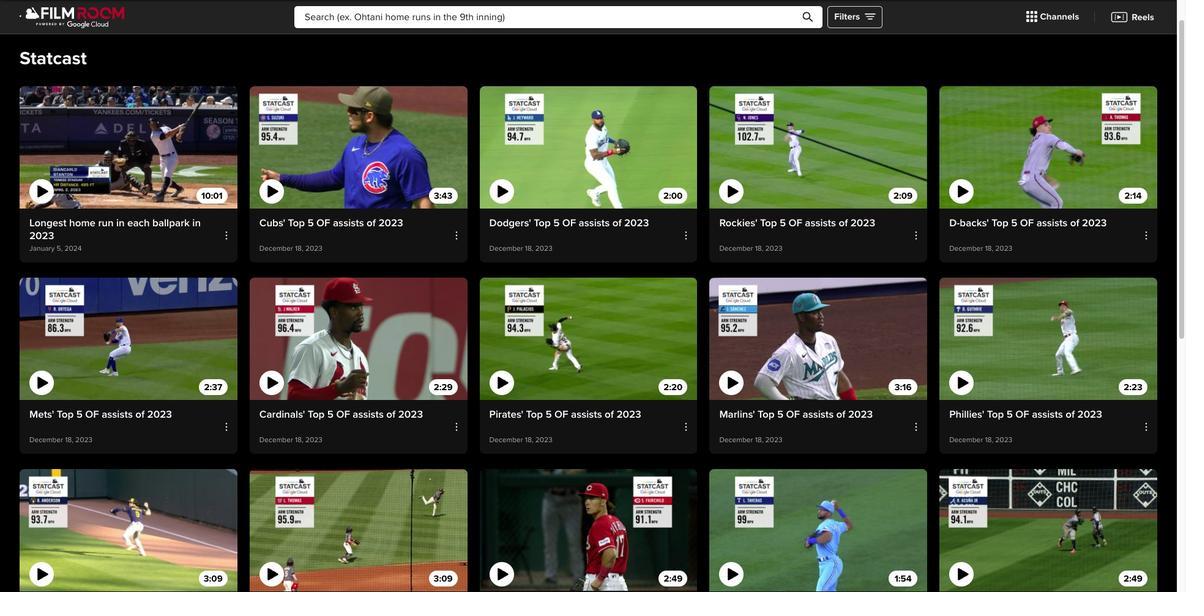 Task type: vqa. For each thing, say whether or not it's contained in the screenshot.
18, for Phillies'
yes



Task type: locate. For each thing, give the bounding box(es) containing it.
5 right cubs'
[[308, 217, 314, 230]]

assists for mets' top 5 of assists of 2023
[[102, 408, 133, 421]]

cubs' top 5 of assists of 2023 image
[[250, 86, 467, 209]]

december 18, 2023 for marlins'
[[720, 436, 783, 445]]

18, down pirates' top 5 of assists of 2023
[[525, 436, 534, 445]]

december down phillies'
[[950, 436, 983, 445]]

top right 'backs''
[[992, 217, 1009, 230]]

18, for cardinals'
[[295, 436, 304, 445]]

december 18, 2023 down marlins'
[[720, 436, 783, 445]]

1 horizontal spatial in
[[192, 217, 201, 230]]

1 3:09 from the left
[[204, 574, 223, 585]]

december for rockies'
[[720, 244, 753, 254]]

december 18, 2023 down 'backs''
[[950, 244, 1013, 254]]

2024
[[65, 244, 82, 254]]

18, down 'backs''
[[985, 244, 994, 254]]

1 horizontal spatial 3:09 link
[[250, 470, 467, 593]]

top right cubs'
[[288, 217, 305, 230]]

top right pirates'
[[526, 408, 543, 421]]

3:09 link
[[20, 470, 237, 593], [250, 470, 467, 593]]

top right the dodgers'
[[534, 217, 551, 230]]

top for dodgers' top 5 of assists of 2023
[[534, 217, 551, 230]]

december 18, 2023 down the dodgers'
[[490, 244, 553, 254]]

2:29
[[434, 382, 453, 393]]

top for phillies' top 5 of assists of 2023
[[987, 408, 1004, 421]]

of right phillies'
[[1016, 408, 1030, 421]]

of for dodgers' top 5 of assists of 2023
[[562, 217, 576, 230]]

5 right pirates'
[[546, 408, 552, 421]]

in right ballpark
[[192, 217, 201, 230]]

2:49
[[664, 574, 683, 585], [1124, 574, 1143, 585]]

18, down rockies'
[[755, 244, 764, 254]]

top right 'mets''
[[57, 408, 74, 421]]

top right cardinals'
[[308, 408, 325, 421]]

assists for marlins' top 5 of assists of 2023
[[803, 408, 834, 421]]

18, down mets' top 5 of assists of 2023
[[65, 436, 73, 445]]

1 horizontal spatial 2:49
[[1124, 574, 1143, 585]]

10:01
[[201, 190, 223, 201]]

december down cardinals'
[[259, 436, 293, 445]]

phillies'
[[950, 408, 985, 421]]

cardinals'
[[259, 408, 305, 421]]

rockies' top 5 of assists of 2023
[[720, 217, 876, 230]]

18, for cubs'
[[295, 244, 304, 254]]

phillies' top 5 of assists of 2023 image
[[940, 278, 1158, 401]]

2023
[[379, 217, 403, 230], [624, 217, 649, 230], [851, 217, 876, 230], [1082, 217, 1107, 230], [29, 230, 54, 243], [305, 244, 323, 254], [535, 244, 553, 254], [766, 244, 783, 254], [996, 244, 1013, 254], [147, 408, 172, 421], [398, 408, 423, 421], [617, 408, 642, 421], [848, 408, 873, 421], [1078, 408, 1103, 421], [75, 436, 93, 445], [305, 436, 323, 445], [535, 436, 553, 445], [766, 436, 783, 445], [996, 436, 1013, 445]]

december 18, 2023 for cardinals'
[[259, 436, 323, 445]]

0 horizontal spatial in
[[116, 217, 125, 230]]

2:14
[[1125, 190, 1142, 201]]

of for phillies' top 5 of assists of 2023
[[1016, 408, 1030, 421]]

18, for d-
[[985, 244, 994, 254]]

december for pirates'
[[490, 436, 523, 445]]

5 right phillies'
[[1007, 408, 1013, 421]]

2 3:09 from the left
[[434, 574, 453, 585]]

december down marlins'
[[720, 436, 753, 445]]

1 horizontal spatial 3:09
[[434, 574, 453, 585]]

marlins'
[[720, 408, 755, 421]]

of for cardinals' top 5 of assists of 2023
[[336, 408, 350, 421]]

december down the dodgers'
[[490, 244, 523, 254]]

0 horizontal spatial 3:09
[[204, 574, 223, 585]]

top right rockies'
[[760, 217, 777, 230]]

december down 'backs''
[[950, 244, 983, 254]]

marlins' top 5 of assists of 2023
[[720, 408, 873, 421]]

2:49 for reds' top 5 of assists of 2023 image
[[664, 574, 683, 585]]

2:20
[[664, 382, 683, 393]]

18, for dodgers'
[[525, 244, 534, 254]]

channels button
[[1017, 4, 1089, 30]]

5 right marlins'
[[778, 408, 784, 421]]

18, down cubs' top 5 of assists of 2023
[[295, 244, 304, 254]]

5 right the dodgers'
[[553, 217, 560, 230]]

december 18, 2023 down pirates'
[[490, 436, 553, 445]]

december down pirates'
[[490, 436, 523, 445]]

assists
[[333, 217, 364, 230], [579, 217, 610, 230], [805, 217, 836, 230], [1037, 217, 1068, 230], [102, 408, 133, 421], [353, 408, 384, 421], [571, 408, 602, 421], [803, 408, 834, 421], [1032, 408, 1063, 421]]

5 right rockies'
[[780, 217, 786, 230]]

assists for dodgers' top 5 of assists of 2023
[[579, 217, 610, 230]]

0 horizontal spatial 2:49 link
[[480, 470, 698, 593]]

of
[[317, 217, 330, 230], [562, 217, 576, 230], [789, 217, 803, 230], [1020, 217, 1034, 230], [85, 408, 99, 421], [336, 408, 350, 421], [555, 408, 569, 421], [786, 408, 800, 421], [1016, 408, 1030, 421]]

2 2:49 from the left
[[1124, 574, 1143, 585]]

december 18, 2023 for rockies'
[[720, 244, 783, 254]]

2:49 for braves' top 5 of assists of 2023 image
[[1124, 574, 1143, 585]]

of for rockies' top 5 of assists of 2023
[[789, 217, 803, 230]]

reds' top 5 of assists of 2023 image
[[480, 470, 698, 592]]

december down rockies'
[[720, 244, 753, 254]]

3:09
[[204, 574, 223, 585], [434, 574, 453, 585]]

of for cubs' top 5 of assists of 2023
[[367, 217, 376, 230]]

december down cubs'
[[259, 244, 293, 254]]

of for pirates' top 5 of assists of 2023
[[605, 408, 614, 421]]

1 in from the left
[[116, 217, 125, 230]]

top right marlins'
[[758, 408, 775, 421]]

braves' top 5 of assists of 2023 image
[[940, 470, 1158, 592]]

december 18, 2023 down phillies'
[[950, 436, 1013, 445]]

18, down phillies' top 5 of assists of 2023
[[985, 436, 994, 445]]

mets' top 5 of assists of 2023 image
[[20, 278, 237, 401]]

farthest 2023 hr in each ballpark image
[[20, 86, 237, 209]]

5 right cardinals'
[[327, 408, 334, 421]]

1 horizontal spatial 2:49 link
[[940, 470, 1158, 593]]

rangers' top 5 of assists of 2023 image
[[710, 470, 928, 592]]

cubs' top 5 of assists of 2023
[[259, 217, 403, 230]]

18, down the dodgers'
[[525, 244, 534, 254]]

december down 'mets''
[[29, 436, 63, 445]]

reels button
[[1102, 4, 1164, 30]]

cardinals' top 5 2023 of assists image
[[250, 278, 467, 401]]

assists for pirates' top 5 of assists of 2023
[[571, 408, 602, 421]]

5 for pirates' top 5 of assists of 2023
[[546, 408, 552, 421]]

december 18, 2023 down cardinals'
[[259, 436, 323, 445]]

dodgers'
[[490, 217, 531, 230]]

dodgers' top 5 of assists of 2023
[[490, 217, 649, 230]]

of right cardinals'
[[336, 408, 350, 421]]

top right phillies'
[[987, 408, 1004, 421]]

18, down cardinals'
[[295, 436, 304, 445]]

of right marlins'
[[786, 408, 800, 421]]

18, for marlins'
[[755, 436, 764, 445]]

in right run
[[116, 217, 125, 230]]

in
[[116, 217, 125, 230], [192, 217, 201, 230]]

pirates' top 5 of assists of 2023 image
[[480, 278, 698, 401]]

2:49 link
[[480, 470, 698, 593], [940, 470, 1158, 593]]

1:54
[[895, 574, 912, 585]]

december 18, 2023 for mets'
[[29, 436, 93, 445]]

of for marlins' top 5 of assists of 2023
[[837, 408, 846, 421]]

2:00
[[664, 190, 683, 201]]

1 2:49 from the left
[[664, 574, 683, 585]]

2 in from the left
[[192, 217, 201, 230]]

18, down marlins'
[[755, 436, 764, 445]]

of right rockies'
[[789, 217, 803, 230]]

0 horizontal spatial 2:49
[[664, 574, 683, 585]]

december for d-
[[950, 244, 983, 254]]

2:09
[[894, 190, 913, 201]]

of right cubs'
[[317, 217, 330, 230]]

nats' top 5 of assists of 2023 image
[[250, 470, 467, 592]]

phillies' top 5 of assists of 2023
[[950, 408, 1103, 421]]

18, for rockies'
[[755, 244, 764, 254]]

of
[[367, 217, 376, 230], [613, 217, 622, 230], [839, 217, 848, 230], [1071, 217, 1080, 230], [135, 408, 145, 421], [387, 408, 396, 421], [605, 408, 614, 421], [837, 408, 846, 421], [1066, 408, 1075, 421]]

each
[[127, 217, 150, 230]]

december 18, 2023
[[259, 244, 323, 254], [490, 244, 553, 254], [720, 244, 783, 254], [950, 244, 1013, 254], [29, 436, 93, 445], [259, 436, 323, 445], [490, 436, 553, 445], [720, 436, 783, 445], [950, 436, 1013, 445]]

5
[[308, 217, 314, 230], [553, 217, 560, 230], [780, 217, 786, 230], [1011, 217, 1018, 230], [76, 408, 83, 421], [327, 408, 334, 421], [546, 408, 552, 421], [778, 408, 784, 421], [1007, 408, 1013, 421]]

top
[[288, 217, 305, 230], [534, 217, 551, 230], [760, 217, 777, 230], [992, 217, 1009, 230], [57, 408, 74, 421], [308, 408, 325, 421], [526, 408, 543, 421], [758, 408, 775, 421], [987, 408, 1004, 421]]

assists for cubs' top 5 of assists of 2023
[[333, 217, 364, 230]]

3:16
[[895, 382, 912, 393]]

pirates'
[[490, 408, 524, 421]]

december
[[259, 244, 293, 254], [490, 244, 523, 254], [720, 244, 753, 254], [950, 244, 983, 254], [29, 436, 63, 445], [259, 436, 293, 445], [490, 436, 523, 445], [720, 436, 753, 445], [950, 436, 983, 445]]

5 right 'mets''
[[76, 408, 83, 421]]

5 for phillies' top 5 of assists of 2023
[[1007, 408, 1013, 421]]

pirates' top 5 of assists of 2023
[[490, 408, 642, 421]]

5 for rockies' top 5 of assists of 2023
[[780, 217, 786, 230]]

18,
[[295, 244, 304, 254], [525, 244, 534, 254], [755, 244, 764, 254], [985, 244, 994, 254], [65, 436, 73, 445], [295, 436, 304, 445], [525, 436, 534, 445], [755, 436, 764, 445], [985, 436, 994, 445]]

of right 'mets''
[[85, 408, 99, 421]]

mlb film room - powered by google cloud image
[[20, 5, 125, 28]]

of right the dodgers'
[[562, 217, 576, 230]]

top for rockies' top 5 of assists of 2023
[[760, 217, 777, 230]]

18, for mets'
[[65, 436, 73, 445]]

december 18, 2023 down cubs'
[[259, 244, 323, 254]]

marlins' top 5 of assists of 2023 image
[[710, 278, 928, 401]]

december 18, 2023 down 'mets''
[[29, 436, 93, 445]]

ballpark
[[152, 217, 190, 230]]

run
[[98, 217, 114, 230]]

d-backs' top 5 of assists of 2023 image
[[940, 86, 1158, 209]]

december 18, 2023 down rockies'
[[720, 244, 783, 254]]

5 for mets' top 5 of assists of 2023
[[76, 408, 83, 421]]

1 2:49 link from the left
[[480, 470, 698, 593]]

0 horizontal spatial 3:09 link
[[20, 470, 237, 593]]

december for dodgers'
[[490, 244, 523, 254]]

1 3:09 link from the left
[[20, 470, 237, 593]]

of right pirates'
[[555, 408, 569, 421]]

5 right 'backs''
[[1011, 217, 1018, 230]]

reels
[[1132, 11, 1155, 22]]

of for cubs' top 5 of assists of 2023
[[317, 217, 330, 230]]



Task type: describe. For each thing, give the bounding box(es) containing it.
5,
[[57, 244, 63, 254]]

top for mets' top 5 of assists of 2023
[[57, 408, 74, 421]]

of right 'backs''
[[1020, 217, 1034, 230]]

rockies'
[[720, 217, 758, 230]]

of for phillies' top 5 of assists of 2023
[[1066, 408, 1075, 421]]

of for cardinals' top 5 of assists of 2023
[[387, 408, 396, 421]]

3:09 for nats' top 5 of assists of 2023 image
[[434, 574, 453, 585]]

of for dodgers' top 5 of assists of 2023
[[613, 217, 622, 230]]

2:23
[[1124, 382, 1143, 393]]

5 for cubs' top 5 of assists of 2023
[[308, 217, 314, 230]]

december 18, 2023 for pirates'
[[490, 436, 553, 445]]

of for rockies' top 5 of assists of 2023
[[839, 217, 848, 230]]

assists for phillies' top 5 of assists of 2023
[[1032, 408, 1063, 421]]

top for marlins' top 5 of assists of 2023
[[758, 408, 775, 421]]

Free text search text field
[[294, 6, 823, 28]]

of for marlins' top 5 of assists of 2023
[[786, 408, 800, 421]]

dodgers' top 5 of assists of 2023 image
[[480, 86, 698, 209]]

1:54 link
[[710, 470, 928, 593]]

longest
[[29, 217, 67, 230]]

3:09 for brewers' top 5 of assists of 2023 image at left bottom
[[204, 574, 223, 585]]

of for pirates' top 5 of assists of 2023
[[555, 408, 569, 421]]

rockies' top 5 of assists of 2023 image
[[710, 86, 928, 209]]

assists for rockies' top 5 of assists of 2023
[[805, 217, 836, 230]]

brewers' top 5 of assists of 2023 image
[[20, 470, 237, 592]]

2:37
[[204, 382, 222, 393]]

longest home run in each ballpark in 2023 january 5, 2024
[[29, 217, 201, 254]]

of for mets' top 5 of assists of 2023
[[135, 408, 145, 421]]

of for mets' top 5 of assists of 2023
[[85, 408, 99, 421]]

18, for pirates'
[[525, 436, 534, 445]]

december for marlins'
[[720, 436, 753, 445]]

top for cardinals' top 5 of assists of 2023
[[308, 408, 325, 421]]

5 for cardinals' top 5 of assists of 2023
[[327, 408, 334, 421]]

january
[[29, 244, 55, 254]]

2023 inside "longest home run in each ballpark in 2023 january 5, 2024"
[[29, 230, 54, 243]]

d-backs' top 5 of assists of 2023
[[950, 217, 1107, 230]]

december 18, 2023 for cubs'
[[259, 244, 323, 254]]

cubs'
[[259, 217, 285, 230]]

2 2:49 link from the left
[[940, 470, 1158, 593]]

5 for marlins' top 5 of assists of 2023
[[778, 408, 784, 421]]

filters button
[[828, 6, 883, 28]]

3:43
[[434, 190, 453, 201]]

2 3:09 link from the left
[[250, 470, 467, 593]]

mets' top 5 of assists of 2023
[[29, 408, 172, 421]]

statcast
[[20, 47, 87, 70]]

assists for cardinals' top 5 of assists of 2023
[[353, 408, 384, 421]]

december for mets'
[[29, 436, 63, 445]]

december 18, 2023 for phillies'
[[950, 436, 1013, 445]]

december for cardinals'
[[259, 436, 293, 445]]

december 18, 2023 for d-
[[950, 244, 1013, 254]]

december for cubs'
[[259, 244, 293, 254]]

cardinals' top 5 of assists of 2023
[[259, 408, 423, 421]]

filters
[[835, 11, 860, 22]]

top for cubs' top 5 of assists of 2023
[[288, 217, 305, 230]]

backs'
[[960, 217, 989, 230]]

december for phillies'
[[950, 436, 983, 445]]

18, for phillies'
[[985, 436, 994, 445]]

december 18, 2023 for dodgers'
[[490, 244, 553, 254]]

top for pirates' top 5 of assists of 2023
[[526, 408, 543, 421]]

home
[[69, 217, 96, 230]]

channels
[[1040, 11, 1079, 22]]

mets'
[[29, 408, 54, 421]]

5 for dodgers' top 5 of assists of 2023
[[553, 217, 560, 230]]

d-
[[950, 217, 960, 230]]



